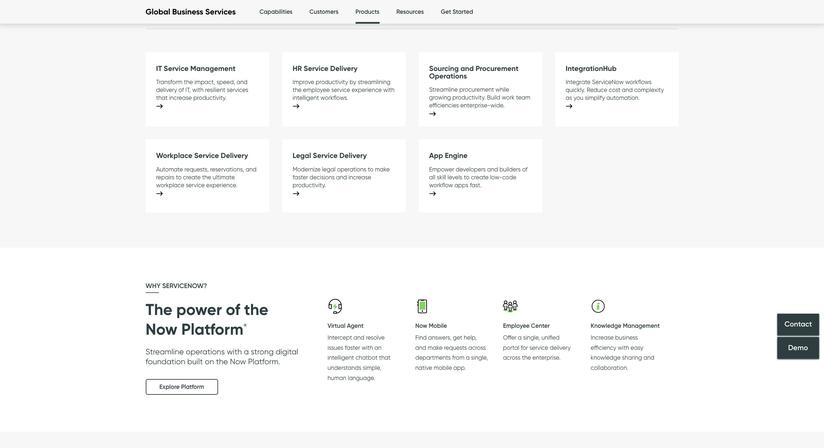 Task type: vqa. For each thing, say whether or not it's contained in the screenshot.


Task type: locate. For each thing, give the bounding box(es) containing it.
0 horizontal spatial from
[[392, 0, 405, 7]]

streamline up growing
[[429, 86, 458, 93]]

work inside achieve strategic business goals and make work better for everyone with offerings from the servicenow portfolio.
[[276, 0, 290, 7]]

1 horizontal spatial streamline
[[429, 86, 458, 93]]

0 horizontal spatial productivity.
[[193, 94, 227, 101]]

with down streamlining
[[383, 87, 395, 93]]

0 vertical spatial streamline
[[429, 86, 458, 93]]

with inside achieve strategic business goals and make work better for everyone with offerings from the servicenow portfolio.
[[350, 0, 363, 7]]

to inside modernize legal operations to make faster decisions and increase productivity.
[[368, 166, 373, 173]]

business down knowledge management
[[615, 335, 638, 342]]

single,
[[523, 335, 540, 342], [471, 355, 488, 362]]

1 horizontal spatial delivery
[[550, 345, 571, 352]]

0 horizontal spatial operations
[[186, 347, 225, 357]]

1 horizontal spatial knowledge management icon image
[[591, 299, 606, 314]]

single, down the employee center
[[523, 335, 540, 342]]

reduce
[[587, 87, 607, 93]]

0 vertical spatial intelligent
[[293, 94, 319, 101]]

reservations,
[[210, 166, 244, 173]]

workflow
[[429, 182, 453, 189]]

get
[[441, 8, 451, 15]]

language.
[[348, 375, 375, 382]]

and up low-
[[487, 166, 498, 173]]

offer
[[503, 335, 516, 342]]

0 horizontal spatial faster
[[293, 174, 308, 181]]

platform up streamline operations with a strong digital foundation built on the now platform.
[[181, 320, 243, 339]]

1 knowledge management icon image from the left
[[503, 299, 518, 314]]

make for get
[[428, 345, 443, 352]]

1 vertical spatial from
[[452, 355, 464, 362]]

with inside intercept and resolve issues faster with an intelligent chatbot that understands simple, human language.
[[362, 345, 373, 352]]

1 horizontal spatial create
[[471, 174, 489, 181]]

portfolio.
[[193, 11, 220, 19]]

®
[[243, 323, 247, 329]]

0 horizontal spatial now
[[146, 320, 177, 339]]

the
[[145, 11, 155, 19], [184, 79, 193, 86], [293, 87, 302, 93], [202, 174, 211, 181], [244, 300, 268, 320], [522, 355, 531, 362], [216, 357, 228, 367]]

make
[[257, 0, 274, 7], [375, 166, 390, 173], [428, 345, 443, 352]]

efficiencies
[[429, 102, 459, 109]]

2 horizontal spatial a
[[518, 335, 522, 342]]

operations right legal
[[337, 166, 366, 173]]

0 horizontal spatial knowledge management icon image
[[503, 299, 518, 314]]

from up 'app.'
[[452, 355, 464, 362]]

1 vertical spatial across
[[503, 355, 521, 362]]

1 vertical spatial intelligent
[[328, 355, 354, 362]]

productivity. down resilient
[[193, 94, 227, 101]]

employee center
[[503, 323, 550, 330]]

2 create from the left
[[471, 174, 489, 181]]

the inside the power of the now platform ®
[[244, 300, 268, 320]]

create inside empower developers and builders of all skill levels to create low-code workflow apps fast.
[[471, 174, 489, 181]]

that down an
[[379, 355, 391, 362]]

management up impact,
[[190, 64, 236, 73]]

1 vertical spatial make
[[375, 166, 390, 173]]

a inside offer a single, unified portal for service delivery across the enterprise.
[[518, 335, 522, 342]]

with up chatbot
[[362, 345, 373, 352]]

from inside achieve strategic business goals and make work better for everyone with offerings from the servicenow portfolio.
[[392, 0, 405, 7]]

2 vertical spatial of
[[226, 300, 240, 320]]

1 horizontal spatial to
[[368, 166, 373, 173]]

with right 'it,'
[[192, 87, 204, 93]]

2 horizontal spatial to
[[464, 174, 470, 181]]

0 vertical spatial servicenow
[[157, 11, 192, 19]]

delivery up modernize legal operations to make faster decisions and increase productivity.
[[339, 151, 367, 160]]

1 horizontal spatial now
[[230, 357, 246, 367]]

service up the improve
[[304, 64, 328, 73]]

0 vertical spatial of
[[179, 87, 184, 93]]

1 vertical spatial of
[[522, 166, 528, 173]]

across down help,
[[468, 345, 486, 352]]

0 horizontal spatial service
[[186, 182, 205, 189]]

power
[[176, 300, 222, 320]]

and inside modernize legal operations to make faster decisions and increase productivity.
[[336, 174, 347, 181]]

2 horizontal spatial service
[[529, 345, 548, 352]]

0 horizontal spatial streamline
[[146, 347, 184, 357]]

0 vertical spatial delivery
[[156, 87, 177, 93]]

human
[[328, 375, 346, 382]]

operations up 'on'
[[186, 347, 225, 357]]

delivery up reservations,
[[221, 151, 248, 160]]

1 horizontal spatial servicenow
[[592, 79, 624, 86]]

productivity. down decisions
[[293, 182, 326, 189]]

0 horizontal spatial management
[[190, 64, 236, 73]]

for right portal
[[521, 345, 528, 352]]

faster down intercept
[[345, 345, 360, 352]]

simplify
[[585, 94, 605, 101]]

service for hr
[[304, 64, 328, 73]]

that down 'transform'
[[156, 94, 168, 101]]

0 vertical spatial for
[[311, 0, 319, 7]]

0 vertical spatial from
[[392, 0, 405, 7]]

and right goals
[[244, 0, 256, 7]]

intelligent down employee
[[293, 94, 319, 101]]

and inside intercept and resolve issues faster with an intelligent chatbot that understands simple, human language.
[[354, 335, 364, 342]]

0 horizontal spatial delivery
[[156, 87, 177, 93]]

0 vertical spatial make
[[257, 0, 274, 7]]

streamlining
[[358, 79, 391, 86]]

and right sharing
[[644, 355, 654, 362]]

offer a single, unified portal for service delivery across the enterprise.
[[503, 335, 571, 362]]

service up the requests,
[[194, 151, 219, 160]]

0 vertical spatial work
[[276, 0, 290, 7]]

work up capabilities
[[276, 0, 290, 7]]

management
[[190, 64, 236, 73], [623, 323, 660, 330]]

1 horizontal spatial faster
[[345, 345, 360, 352]]

employee
[[503, 323, 530, 330]]

servicenow up cost
[[592, 79, 624, 86]]

1 vertical spatial operations
[[186, 347, 225, 357]]

increase inside transform the impact, speed, and delivery of it, with resilient services that increase productivity.
[[169, 94, 192, 101]]

1 horizontal spatial across
[[503, 355, 521, 362]]

1 horizontal spatial work
[[502, 94, 515, 101]]

across inside offer a single, unified portal for service delivery across the enterprise.
[[503, 355, 521, 362]]

wide.
[[490, 102, 505, 109]]

0 vertical spatial service
[[331, 87, 350, 93]]

1 vertical spatial for
[[521, 345, 528, 352]]

code
[[502, 174, 516, 181]]

and down agent
[[354, 335, 364, 342]]

virtual
[[328, 323, 345, 330]]

with up products
[[350, 0, 363, 7]]

1 vertical spatial delivery
[[550, 345, 571, 352]]

delivery down 'transform'
[[156, 87, 177, 93]]

service
[[331, 87, 350, 93], [186, 182, 205, 189], [529, 345, 548, 352]]

delivery
[[156, 87, 177, 93], [550, 345, 571, 352]]

transform the impact, speed, and delivery of it, with resilient services that increase productivity.
[[156, 79, 248, 101]]

make inside find answers, get help, and make requests across departments from a single, native mobile app.
[[428, 345, 443, 352]]

1 vertical spatial single,
[[471, 355, 488, 362]]

answers,
[[428, 335, 451, 342]]

everyone
[[321, 0, 349, 7]]

agent
[[347, 323, 364, 330]]

efficiency
[[591, 345, 616, 352]]

virtual agent
[[328, 323, 364, 330]]

1 vertical spatial management
[[623, 323, 660, 330]]

1 horizontal spatial that
[[379, 355, 391, 362]]

2 knowledge management icon image from the left
[[591, 299, 606, 314]]

knowledge
[[591, 355, 621, 362]]

and down find
[[415, 345, 426, 352]]

0 horizontal spatial a
[[244, 347, 249, 357]]

app engine
[[429, 151, 468, 160]]

management up easy
[[623, 323, 660, 330]]

1 horizontal spatial a
[[466, 355, 470, 362]]

0 vertical spatial that
[[156, 94, 168, 101]]

1 vertical spatial service
[[186, 182, 205, 189]]

0 vertical spatial operations
[[337, 166, 366, 173]]

streamline inside the streamline procurement while growing productivity. build work team efficiencies enterprise-wide.
[[429, 86, 458, 93]]

and right decisions
[[336, 174, 347, 181]]

service for workplace
[[194, 151, 219, 160]]

service for it
[[164, 64, 189, 73]]

0 horizontal spatial make
[[257, 0, 274, 7]]

1 horizontal spatial operations
[[337, 166, 366, 173]]

1 horizontal spatial service
[[331, 87, 350, 93]]

knowledge management icon image for knowledge management
[[591, 299, 606, 314]]

service up workflows.
[[331, 87, 350, 93]]

0 horizontal spatial create
[[183, 174, 201, 181]]

1 horizontal spatial intelligent
[[328, 355, 354, 362]]

sourcing and procurement operations
[[429, 64, 519, 81]]

a right 'offer'
[[518, 335, 522, 342]]

knowledge management icon image for employee center
[[503, 299, 518, 314]]

single, inside offer a single, unified portal for service delivery across the enterprise.
[[523, 335, 540, 342]]

business
[[198, 0, 224, 7], [615, 335, 638, 342]]

transform
[[156, 79, 182, 86]]

from up resources
[[392, 0, 405, 7]]

the down achieve
[[145, 11, 155, 19]]

automate
[[156, 166, 183, 173]]

service for hr service delivery
[[331, 87, 350, 93]]

faster
[[293, 174, 308, 181], [345, 345, 360, 352]]

business up portfolio.
[[198, 0, 224, 7]]

1 horizontal spatial for
[[521, 345, 528, 352]]

streamline for the power of the
[[146, 347, 184, 357]]

1 create from the left
[[183, 174, 201, 181]]

now up foundation
[[146, 320, 177, 339]]

virtual agent icon image
[[328, 299, 342, 314]]

empower developers and builders of all skill levels to create low-code workflow apps fast.
[[429, 166, 528, 189]]

0 vertical spatial increase
[[169, 94, 192, 101]]

to
[[368, 166, 373, 173], [176, 174, 182, 181], [464, 174, 470, 181]]

now up find
[[415, 323, 427, 330]]

2 horizontal spatial make
[[428, 345, 443, 352]]

platform right 'explore'
[[181, 384, 204, 391]]

service up 'transform'
[[164, 64, 189, 73]]

delivery inside offer a single, unified portal for service delivery across the enterprise.
[[550, 345, 571, 352]]

that
[[156, 94, 168, 101], [379, 355, 391, 362]]

for
[[311, 0, 319, 7], [521, 345, 528, 352]]

1 horizontal spatial business
[[615, 335, 638, 342]]

service
[[164, 64, 189, 73], [304, 64, 328, 73], [194, 151, 219, 160], [313, 151, 338, 160]]

departments
[[415, 355, 451, 362]]

make for business
[[257, 0, 274, 7]]

service up enterprise.
[[529, 345, 548, 352]]

and right 'sourcing'
[[461, 64, 474, 73]]

decisions
[[310, 174, 335, 181]]

increase
[[591, 335, 614, 342]]

0 horizontal spatial single,
[[471, 355, 488, 362]]

platform inside the power of the now platform ®
[[181, 320, 243, 339]]

0 horizontal spatial for
[[311, 0, 319, 7]]

products link
[[355, 0, 379, 26]]

1 vertical spatial increase
[[348, 174, 371, 181]]

with inside increase business efficiency with easy knowledge sharing and collaboration.
[[618, 345, 629, 352]]

1 vertical spatial servicenow
[[592, 79, 624, 86]]

and up automation.
[[622, 87, 633, 93]]

automate requests, reservations, and repairs to create the ultimate workplace service experience.
[[156, 166, 257, 189]]

developers
[[456, 166, 486, 173]]

0 horizontal spatial increase
[[169, 94, 192, 101]]

hr service delivery
[[293, 64, 358, 73]]

the up ®
[[244, 300, 268, 320]]

0 horizontal spatial work
[[276, 0, 290, 7]]

and right reservations,
[[246, 166, 257, 173]]

single, down help,
[[471, 355, 488, 362]]

work down while
[[502, 94, 515, 101]]

delivery up by
[[330, 64, 358, 73]]

0 horizontal spatial servicenow
[[157, 11, 192, 19]]

platform
[[181, 320, 243, 339], [181, 384, 204, 391]]

2 vertical spatial service
[[529, 345, 548, 352]]

operations
[[429, 72, 467, 81]]

platform.
[[248, 357, 280, 367]]

now mobile icon image
[[415, 299, 430, 314]]

streamline for sourcing and procurement operations
[[429, 86, 458, 93]]

foundation
[[146, 357, 185, 367]]

across inside find answers, get help, and make requests across departments from a single, native mobile app.
[[468, 345, 486, 352]]

delivery
[[330, 64, 358, 73], [221, 151, 248, 160], [339, 151, 367, 160]]

2 horizontal spatial productivity.
[[452, 94, 486, 101]]

0 horizontal spatial intelligent
[[293, 94, 319, 101]]

the
[[146, 300, 172, 320]]

0 vertical spatial platform
[[181, 320, 243, 339]]

resolve
[[366, 335, 385, 342]]

1 vertical spatial platform
[[181, 384, 204, 391]]

the right 'on'
[[216, 357, 228, 367]]

strategic
[[170, 0, 197, 7]]

the up 'it,'
[[184, 79, 193, 86]]

knowledge management icon image
[[503, 299, 518, 314], [591, 299, 606, 314]]

2 vertical spatial make
[[428, 345, 443, 352]]

and inside automate requests, reservations, and repairs to create the ultimate workplace service experience.
[[246, 166, 257, 173]]

for up customers
[[311, 0, 319, 7]]

with left strong
[[227, 347, 242, 357]]

service for employee center
[[529, 345, 548, 352]]

growing
[[429, 94, 451, 101]]

knowledge management icon image up knowledge on the bottom right of page
[[591, 299, 606, 314]]

that inside transform the impact, speed, and delivery of it, with resilient services that increase productivity.
[[156, 94, 168, 101]]

0 horizontal spatial to
[[176, 174, 182, 181]]

now mobile
[[415, 323, 447, 330]]

a down requests at the bottom right of the page
[[466, 355, 470, 362]]

repairs
[[156, 174, 174, 181]]

0 vertical spatial across
[[468, 345, 486, 352]]

2 horizontal spatial of
[[522, 166, 528, 173]]

1 horizontal spatial increase
[[348, 174, 371, 181]]

of inside transform the impact, speed, and delivery of it, with resilient services that increase productivity.
[[179, 87, 184, 93]]

workplace
[[156, 151, 192, 160]]

intercept and resolve issues faster with an intelligent chatbot that understands simple, human language.
[[328, 335, 391, 382]]

1 vertical spatial that
[[379, 355, 391, 362]]

across down portal
[[503, 355, 521, 362]]

1 vertical spatial faster
[[345, 345, 360, 352]]

workplace
[[156, 182, 184, 189]]

intelligent up understands
[[328, 355, 354, 362]]

now inside streamline operations with a strong digital foundation built on the now platform.
[[230, 357, 246, 367]]

a inside find answers, get help, and make requests across departments from a single, native mobile app.
[[466, 355, 470, 362]]

service down the requests,
[[186, 182, 205, 189]]

better
[[291, 0, 310, 7]]

make inside achieve strategic business goals and make work better for everyone with offerings from the servicenow portfolio.
[[257, 0, 274, 7]]

1 vertical spatial streamline
[[146, 347, 184, 357]]

now left platform.
[[230, 357, 246, 367]]

0 horizontal spatial business
[[198, 0, 224, 7]]

quickly.
[[566, 87, 585, 93]]

customers
[[309, 8, 339, 15]]

and inside achieve strategic business goals and make work better for everyone with offerings from the servicenow portfolio.
[[244, 0, 256, 7]]

delivery down unified
[[550, 345, 571, 352]]

demo
[[788, 344, 808, 353]]

chatbot
[[356, 355, 378, 362]]

it,
[[185, 87, 191, 93]]

builders
[[500, 166, 521, 173]]

platform inside 'link'
[[181, 384, 204, 391]]

the left enterprise.
[[522, 355, 531, 362]]

single, inside find answers, get help, and make requests across departments from a single, native mobile app.
[[471, 355, 488, 362]]

service inside offer a single, unified portal for service delivery across the enterprise.
[[529, 345, 548, 352]]

a left strong
[[244, 347, 249, 357]]

fast.
[[470, 182, 482, 189]]

with up sharing
[[618, 345, 629, 352]]

and inside increase business efficiency with easy knowledge sharing and collaboration.
[[644, 355, 654, 362]]

1 vertical spatial work
[[502, 94, 515, 101]]

requests,
[[185, 166, 209, 173]]

1 vertical spatial business
[[615, 335, 638, 342]]

knowledge management icon image up employee
[[503, 299, 518, 314]]

1 horizontal spatial from
[[452, 355, 464, 362]]

service for legal
[[313, 151, 338, 160]]

the inside transform the impact, speed, and delivery of it, with resilient services that increase productivity.
[[184, 79, 193, 86]]

team
[[516, 94, 530, 101]]

and up services
[[237, 79, 247, 86]]

0 horizontal spatial that
[[156, 94, 168, 101]]

1 horizontal spatial of
[[226, 300, 240, 320]]

0 vertical spatial faster
[[293, 174, 308, 181]]

of
[[179, 87, 184, 93], [522, 166, 528, 173], [226, 300, 240, 320]]

empower
[[429, 166, 454, 173]]

faster inside modernize legal operations to make faster decisions and increase productivity.
[[293, 174, 308, 181]]

the down the improve
[[293, 87, 302, 93]]

operations
[[337, 166, 366, 173], [186, 347, 225, 357]]

streamline operations with a strong digital foundation built on the now platform.
[[146, 347, 298, 367]]

and inside transform the impact, speed, and delivery of it, with resilient services that increase productivity.
[[237, 79, 247, 86]]

1 horizontal spatial single,
[[523, 335, 540, 342]]

servicenow down strategic
[[157, 11, 192, 19]]

the down the requests,
[[202, 174, 211, 181]]

faster down modernize
[[293, 174, 308, 181]]

0 horizontal spatial of
[[179, 87, 184, 93]]

from
[[392, 0, 405, 7], [452, 355, 464, 362]]

of inside the power of the now platform ®
[[226, 300, 240, 320]]

create up fast.
[[471, 174, 489, 181]]

0 vertical spatial business
[[198, 0, 224, 7]]

make inside modernize legal operations to make faster decisions and increase productivity.
[[375, 166, 390, 173]]

the inside automate requests, reservations, and repairs to create the ultimate workplace service experience.
[[202, 174, 211, 181]]

work
[[276, 0, 290, 7], [502, 94, 515, 101]]

improve
[[293, 79, 314, 86]]

work for better
[[276, 0, 290, 7]]

1 horizontal spatial make
[[375, 166, 390, 173]]

service inside improve productivity by streamlining the employee service experience with intelligent workflows.
[[331, 87, 350, 93]]

business
[[172, 7, 203, 17]]

0 horizontal spatial across
[[468, 345, 486, 352]]

service up legal
[[313, 151, 338, 160]]

0 vertical spatial single,
[[523, 335, 540, 342]]

1 horizontal spatial productivity.
[[293, 182, 326, 189]]

streamline inside streamline operations with a strong digital foundation built on the now platform.
[[146, 347, 184, 357]]

streamline up foundation
[[146, 347, 184, 357]]

create down the requests,
[[183, 174, 201, 181]]

work inside the streamline procurement while growing productivity. build work team efficiencies enterprise-wide.
[[502, 94, 515, 101]]

contact
[[785, 320, 812, 329]]

intelligent inside improve productivity by streamlining the employee service experience with intelligent workflows.
[[293, 94, 319, 101]]

productivity. up enterprise-
[[452, 94, 486, 101]]

business inside increase business efficiency with easy knowledge sharing and collaboration.
[[615, 335, 638, 342]]



Task type: describe. For each thing, give the bounding box(es) containing it.
service inside automate requests, reservations, and repairs to create the ultimate workplace service experience.
[[186, 182, 205, 189]]

servicenow inside integrate servicenow workflows quickly. reduce cost and complexity as you simplify automation.
[[592, 79, 624, 86]]

explore platform link
[[146, 380, 218, 395]]

that inside intercept and resolve issues faster with an intelligent chatbot that understands simple, human language.
[[379, 355, 391, 362]]

servicenow inside achieve strategic business goals and make work better for everyone with offerings from the servicenow portfolio.
[[157, 11, 192, 19]]

as
[[566, 94, 572, 101]]

for inside achieve strategic business goals and make work better for everyone with offerings from the servicenow portfolio.
[[311, 0, 319, 7]]

employee
[[303, 87, 330, 93]]

and inside empower developers and builders of all skill levels to create low-code workflow apps fast.
[[487, 166, 498, 173]]

automation.
[[607, 94, 640, 101]]

experience
[[352, 87, 382, 93]]

impact,
[[194, 79, 215, 86]]

delivery inside transform the impact, speed, and delivery of it, with resilient services that increase productivity.
[[156, 87, 177, 93]]

with inside improve productivity by streamlining the employee service experience with intelligent workflows.
[[383, 87, 395, 93]]

workflows
[[625, 79, 652, 86]]

customers link
[[309, 0, 339, 24]]

an
[[374, 345, 382, 352]]

issues
[[328, 345, 343, 352]]

delivery for legal service delivery
[[339, 151, 367, 160]]

integrationhub
[[566, 64, 617, 73]]

delivery for hr service delivery
[[330, 64, 358, 73]]

ultimate
[[213, 174, 235, 181]]

workplace service delivery
[[156, 151, 248, 160]]

while
[[496, 86, 509, 93]]

faster inside intercept and resolve issues faster with an intelligent chatbot that understands simple, human language.
[[345, 345, 360, 352]]

increase inside modernize legal operations to make faster decisions and increase productivity.
[[348, 174, 371, 181]]

the power of the now platform ®
[[146, 300, 268, 339]]

hr
[[293, 64, 302, 73]]

legal service delivery
[[293, 151, 367, 160]]

work for team
[[502, 94, 515, 101]]

for inside offer a single, unified portal for service delivery across the enterprise.
[[521, 345, 528, 352]]

and inside sourcing and procurement operations
[[461, 64, 474, 73]]

operations inside streamline operations with a strong digital foundation built on the now platform.
[[186, 347, 225, 357]]

to inside automate requests, reservations, and repairs to create the ultimate workplace service experience.
[[176, 174, 182, 181]]

knowledge management
[[591, 323, 660, 330]]

why
[[146, 282, 161, 290]]

build
[[487, 94, 500, 101]]

low-
[[490, 174, 502, 181]]

business inside achieve strategic business goals and make work better for everyone with offerings from the servicenow portfolio.
[[198, 0, 224, 7]]

services
[[227, 87, 248, 93]]

all
[[429, 174, 435, 181]]

on
[[205, 357, 214, 367]]

cost
[[609, 87, 620, 93]]

procurement
[[459, 86, 494, 93]]

delivery for workplace service delivery
[[221, 151, 248, 160]]

productivity. inside the streamline procurement while growing productivity. build work team efficiencies enterprise-wide.
[[452, 94, 486, 101]]

digital
[[276, 347, 298, 357]]

streamline procurement while growing productivity. build work team efficiencies enterprise-wide.
[[429, 86, 530, 109]]

productivity
[[316, 79, 348, 86]]

goals
[[225, 0, 242, 7]]

intelligent inside intercept and resolve issues faster with an intelligent chatbot that understands simple, human language.
[[328, 355, 354, 362]]

demo link
[[777, 337, 819, 359]]

why servicenow?
[[146, 282, 207, 290]]

strong
[[251, 347, 274, 357]]

speed,
[[217, 79, 235, 86]]

a inside streamline operations with a strong digital foundation built on the now platform.
[[244, 347, 249, 357]]

productivity. inside transform the impact, speed, and delivery of it, with resilient services that increase productivity.
[[193, 94, 227, 101]]

intercept
[[328, 335, 352, 342]]

started
[[453, 8, 473, 15]]

and inside find answers, get help, and make requests across departments from a single, native mobile app.
[[415, 345, 426, 352]]

of inside empower developers and builders of all skill levels to create low-code workflow apps fast.
[[522, 166, 528, 173]]

with inside streamline operations with a strong digital foundation built on the now platform.
[[227, 347, 242, 357]]

the inside improve productivity by streamlining the employee service experience with intelligent workflows.
[[293, 87, 302, 93]]

portal
[[503, 345, 519, 352]]

the inside offer a single, unified portal for service delivery across the enterprise.
[[522, 355, 531, 362]]

1 horizontal spatial management
[[623, 323, 660, 330]]

productivity. inside modernize legal operations to make faster decisions and increase productivity.
[[293, 182, 326, 189]]

integrate
[[566, 79, 591, 86]]

0 vertical spatial management
[[190, 64, 236, 73]]

center
[[531, 323, 550, 330]]

create inside automate requests, reservations, and repairs to create the ultimate workplace service experience.
[[183, 174, 201, 181]]

experience.
[[206, 182, 237, 189]]

with inside transform the impact, speed, and delivery of it, with resilient services that increase productivity.
[[192, 87, 204, 93]]

servicenow?
[[162, 282, 207, 290]]

you
[[574, 94, 583, 101]]

engine
[[445, 151, 468, 160]]

legal
[[293, 151, 311, 160]]

the inside streamline operations with a strong digital foundation built on the now platform.
[[216, 357, 228, 367]]

sourcing
[[429, 64, 459, 73]]

the inside achieve strategic business goals and make work better for everyone with offerings from the servicenow portfolio.
[[145, 11, 155, 19]]

mobile
[[429, 323, 447, 330]]

mobile
[[434, 365, 452, 372]]

2 horizontal spatial now
[[415, 323, 427, 330]]

from inside find answers, get help, and make requests across departments from a single, native mobile app.
[[452, 355, 464, 362]]

improve productivity by streamlining the employee service experience with intelligent workflows.
[[293, 79, 395, 101]]

global business services
[[146, 7, 236, 17]]

enterprise-
[[460, 102, 490, 109]]

by
[[350, 79, 356, 86]]

resilient
[[205, 87, 225, 93]]

achieve strategic business goals and make work better for everyone with offerings from the servicenow portfolio.
[[145, 0, 405, 19]]

find answers, get help, and make requests across departments from a single, native mobile app.
[[415, 335, 488, 372]]

apps
[[455, 182, 468, 189]]

easy
[[631, 345, 643, 352]]

modernize
[[293, 166, 321, 173]]

capabilities link
[[259, 0, 292, 24]]

to inside empower developers and builders of all skill levels to create low-code workflow apps fast.
[[464, 174, 470, 181]]

global
[[146, 7, 170, 17]]

now inside the power of the now platform ®
[[146, 320, 177, 339]]

simple,
[[363, 365, 381, 372]]

enterprise.
[[532, 355, 561, 362]]

increase business efficiency with easy knowledge sharing and collaboration.
[[591, 335, 654, 372]]

legal
[[322, 166, 336, 173]]

get started link
[[441, 0, 473, 24]]

app
[[429, 151, 443, 160]]

and inside integrate servicenow workflows quickly. reduce cost and complexity as you simplify automation.
[[622, 87, 633, 93]]

services
[[205, 7, 236, 17]]

operations inside modernize legal operations to make faster decisions and increase productivity.
[[337, 166, 366, 173]]

capabilities
[[259, 8, 292, 15]]



